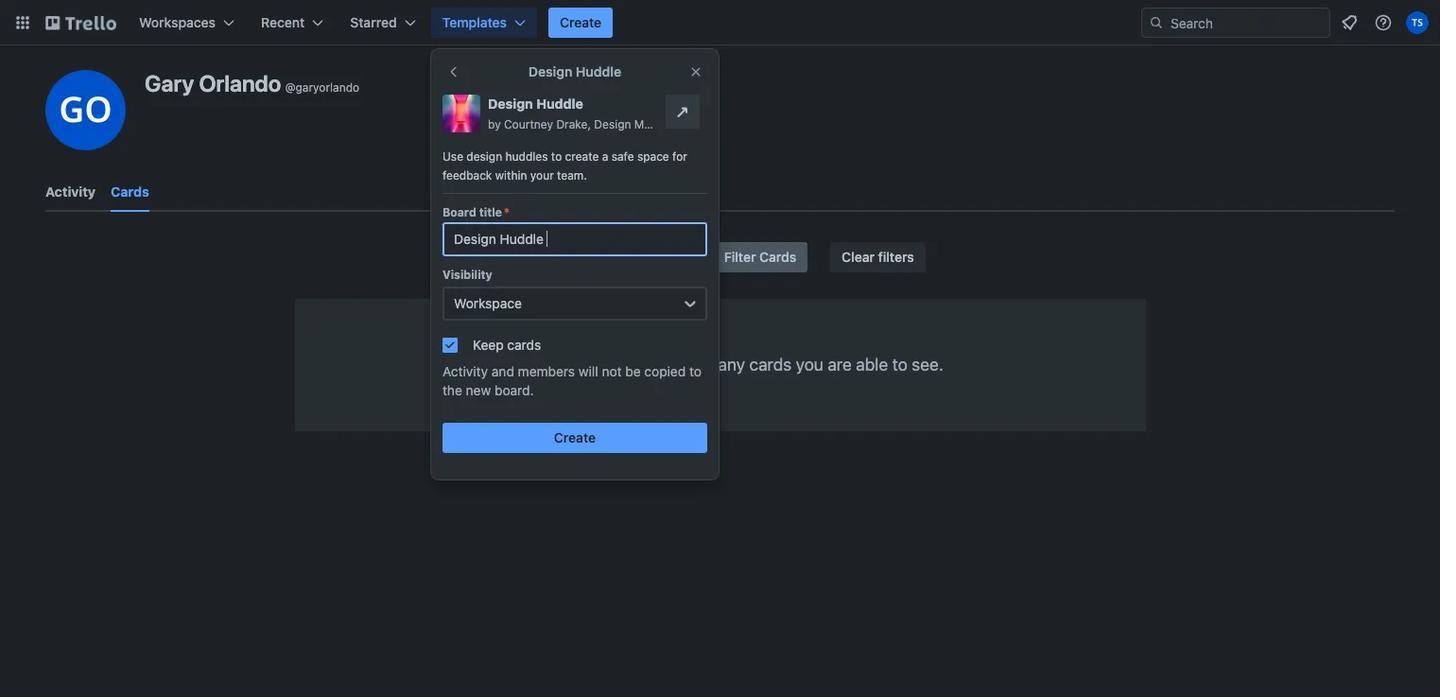 Task type: vqa. For each thing, say whether or not it's contained in the screenshot.
feedback in the top of the page
yes



Task type: locate. For each thing, give the bounding box(es) containing it.
workspaces button
[[128, 8, 246, 38]]

1 horizontal spatial activity
[[443, 363, 488, 379]]

able
[[856, 355, 888, 375]]

huddles
[[506, 149, 548, 164]]

back to home image
[[45, 8, 116, 38]]

search image
[[1149, 15, 1164, 30]]

orlando
[[199, 70, 281, 96]]

design
[[467, 149, 502, 164]]

to
[[551, 149, 562, 164], [699, 355, 714, 375], [893, 355, 908, 375], [689, 363, 702, 379]]

gary
[[145, 70, 194, 96]]

huddle up 'design huddle' link
[[576, 63, 621, 79]]

clear filters button
[[831, 242, 926, 272]]

0 vertical spatial create
[[560, 14, 602, 30]]

create button down activity and members will not be copied to the new board.
[[443, 423, 707, 453]]

feedback
[[443, 168, 492, 183]]

templates button
[[431, 8, 537, 38]]

cards right filter
[[759, 249, 796, 265]]

to up your
[[551, 149, 562, 164]]

huddle for design huddle by courtney drake, design manager @ trello
[[536, 96, 583, 112]]

visibility
[[443, 268, 492, 282]]

None text field
[[443, 222, 707, 256]]

create up design huddle in the left top of the page
[[560, 14, 602, 30]]

cards right any
[[750, 355, 792, 375]]

0 horizontal spatial activity
[[45, 183, 96, 200]]

activity link
[[45, 175, 96, 209]]

trello
[[698, 117, 727, 131]]

open information menu image
[[1374, 13, 1393, 32]]

1 horizontal spatial cards
[[759, 249, 796, 265]]

and
[[492, 363, 514, 379]]

1 horizontal spatial cards
[[750, 355, 792, 375]]

0 horizontal spatial cards
[[507, 337, 541, 353]]

activity
[[45, 183, 96, 200], [443, 363, 488, 379]]

keep
[[473, 337, 504, 353]]

cards right activity link on the left top
[[111, 183, 149, 200]]

cards
[[507, 337, 541, 353], [750, 355, 792, 375]]

activity left cards link
[[45, 183, 96, 200]]

2 vertical spatial design
[[594, 117, 631, 131]]

design up a
[[594, 117, 631, 131]]

0 vertical spatial huddle
[[576, 63, 621, 79]]

design up 'design huddle' link
[[529, 63, 572, 79]]

you
[[796, 355, 824, 375]]

huddle inside design huddle by courtney drake, design manager @ trello
[[536, 96, 583, 112]]

1 vertical spatial design
[[488, 96, 533, 112]]

create button
[[549, 8, 613, 38], [443, 423, 707, 453]]

1 vertical spatial huddle
[[536, 96, 583, 112]]

cards
[[111, 183, 149, 200], [759, 249, 796, 265]]

design huddle
[[529, 63, 621, 79]]

templates
[[442, 14, 507, 30]]

cards up this
[[507, 337, 541, 353]]

activity inside activity and members will not be copied to the new board.
[[443, 363, 488, 379]]

create
[[560, 14, 602, 30], [554, 429, 596, 445]]

0 vertical spatial create button
[[549, 8, 613, 38]]

create button up design huddle in the left top of the page
[[549, 8, 613, 38]]

activity up the
[[443, 363, 488, 379]]

activity for activity
[[45, 183, 96, 200]]

0 vertical spatial design
[[529, 63, 572, 79]]

1 vertical spatial create
[[554, 429, 596, 445]]

by
[[488, 117, 501, 131]]

design
[[529, 63, 572, 79], [488, 96, 533, 112], [594, 117, 631, 131]]

to inside the use design huddles to create a safe space for feedback within your team.
[[551, 149, 562, 164]]

design huddle link
[[488, 95, 658, 113]]

close popover image
[[688, 64, 704, 79]]

to right the copied
[[689, 363, 702, 379]]

design up by
[[488, 96, 533, 112]]

will
[[579, 363, 598, 379]]

huddle
[[576, 63, 621, 79], [536, 96, 583, 112]]

huddle up drake,
[[536, 96, 583, 112]]

not
[[617, 355, 642, 375], [602, 363, 622, 379]]

create down activity and members will not be copied to the new board.
[[554, 429, 596, 445]]

recent button
[[250, 8, 335, 38]]

1 vertical spatial activity
[[443, 363, 488, 379]]

0 horizontal spatial cards
[[111, 183, 149, 200]]

*
[[504, 205, 509, 219]]

starred button
[[339, 8, 427, 38]]

Search field
[[1164, 9, 1330, 37]]

design for design huddle
[[529, 63, 572, 79]]

keep cards
[[473, 337, 541, 353]]

board title *
[[443, 205, 509, 219]]

1 vertical spatial cards
[[759, 249, 796, 265]]

safe
[[612, 149, 634, 164]]

not left be
[[602, 363, 622, 379]]

0 vertical spatial activity
[[45, 183, 96, 200]]

clear filters
[[842, 249, 914, 265]]



Task type: describe. For each thing, give the bounding box(es) containing it.
huddle for design huddle
[[576, 63, 621, 79]]

be
[[625, 363, 641, 379]]

filter
[[724, 249, 756, 265]]

filters
[[878, 249, 914, 265]]

space
[[637, 149, 669, 164]]

create button inside primary element
[[549, 8, 613, 38]]

within
[[495, 168, 527, 183]]

new
[[466, 382, 491, 398]]

return to previous screen image
[[446, 64, 462, 79]]

the
[[443, 382, 462, 398]]

create inside primary element
[[560, 14, 602, 30]]

for
[[672, 149, 687, 164]]

any
[[718, 355, 745, 375]]

manager
[[634, 117, 681, 131]]

are
[[828, 355, 852, 375]]

starred
[[350, 14, 397, 30]]

members
[[518, 363, 575, 379]]

design huddle by courtney drake, design manager @ trello
[[488, 96, 727, 131]]

0 notifications image
[[1338, 11, 1361, 34]]

filter cards button
[[690, 242, 808, 272]]

tara schultz (taraschultz7) image
[[1406, 11, 1429, 34]]

0 vertical spatial cards
[[507, 337, 541, 353]]

create
[[565, 149, 599, 164]]

use
[[443, 149, 463, 164]]

not right "is"
[[617, 355, 642, 375]]

a
[[602, 149, 608, 164]]

primary element
[[0, 0, 1440, 45]]

activity and members will not be copied to the new board.
[[443, 363, 702, 398]]

1 vertical spatial cards
[[750, 355, 792, 375]]

filter cards
[[724, 249, 796, 265]]

drake,
[[556, 117, 591, 131]]

is
[[601, 355, 613, 375]]

title
[[479, 205, 502, 219]]

to left see.
[[893, 355, 908, 375]]

not inside activity and members will not be copied to the new board.
[[602, 363, 622, 379]]

gary orlando image
[[45, 70, 126, 150]]

board
[[443, 205, 476, 219]]

design for design huddle by courtney drake, design manager @ trello
[[488, 96, 533, 112]]

workspace
[[454, 295, 522, 311]]

this
[[497, 355, 529, 375]]

recent
[[261, 14, 305, 30]]

workspaces
[[139, 14, 216, 30]]

your
[[530, 168, 554, 183]]

@
[[684, 117, 695, 131]]

copied
[[644, 363, 686, 379]]

added
[[646, 355, 695, 375]]

member
[[533, 355, 596, 375]]

to inside activity and members will not be copied to the new board.
[[689, 363, 702, 379]]

0 vertical spatial cards
[[111, 183, 149, 200]]

gary orlando @garyorlando
[[145, 70, 359, 96]]

clear
[[842, 249, 875, 265]]

to left any
[[699, 355, 714, 375]]

1 vertical spatial create button
[[443, 423, 707, 453]]

this member is not added to any cards you are able to see.
[[497, 355, 944, 375]]

see.
[[912, 355, 944, 375]]

cards link
[[111, 175, 149, 212]]

cards inside button
[[759, 249, 796, 265]]

@garyorlando
[[285, 80, 359, 95]]

courtney
[[504, 117, 553, 131]]

team.
[[557, 168, 587, 183]]

use design huddles to create a safe space for feedback within your team.
[[443, 149, 687, 183]]

board.
[[495, 382, 534, 398]]

activity for activity and members will not be copied to the new board.
[[443, 363, 488, 379]]



